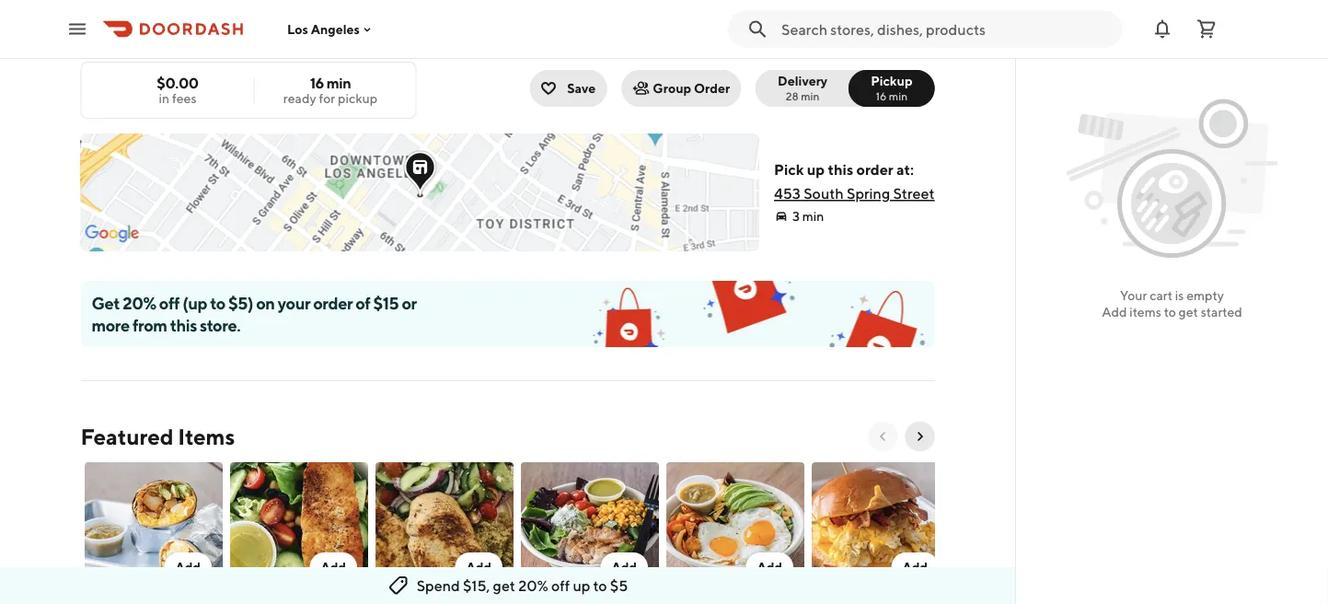Task type: vqa. For each thing, say whether or not it's contained in the screenshot.
the right The 'Up'
yes



Task type: describe. For each thing, give the bounding box(es) containing it.
Store search: begin typing to search for stores available on DoorDash text field
[[782, 19, 1112, 39]]

group order button
[[622, 70, 741, 107]]

pm
[[258, 12, 279, 27]]

of
[[356, 293, 371, 313]]

in
[[159, 91, 170, 106]]

info
[[900, 8, 924, 23]]

order inside pick up this order at: 453 south spring street
[[857, 161, 894, 178]]

map region
[[28, 66, 971, 302]]

store.
[[200, 315, 240, 335]]

pricing
[[81, 34, 122, 49]]

your
[[1121, 288, 1148, 303]]

order methods option group
[[756, 70, 935, 107]]

items
[[1130, 304, 1162, 320]]

$0.00 in fees
[[157, 74, 199, 106]]

spend
[[417, 577, 460, 594]]

save
[[567, 81, 596, 96]]

$5
[[610, 577, 628, 594]]

min inside the delivery 28 min
[[801, 89, 820, 102]]

powered by google image
[[85, 225, 140, 243]]

1 vertical spatial up
[[573, 577, 591, 594]]

16 inside 16 min ready for pickup
[[310, 74, 324, 92]]

at:
[[897, 161, 915, 178]]

more info button
[[836, 1, 935, 30]]

from
[[133, 315, 167, 335]]

4:10
[[230, 12, 255, 27]]

•
[[164, 12, 169, 27]]

pick
[[775, 161, 804, 178]]

fees
[[135, 34, 163, 49]]

min inside 16 min ready for pickup
[[327, 74, 351, 92]]

pickup
[[338, 91, 378, 106]]

spring
[[847, 185, 891, 202]]

to inside get 20% off (up to $5) on your order of $15 or more from this store.
[[210, 293, 225, 313]]

spend $15, get 20% off up to $5
[[417, 577, 628, 594]]

group
[[653, 81, 692, 96]]

is
[[1176, 288, 1185, 303]]

add for bacon egg & cheese 'image' at the bottom right
[[902, 559, 928, 575]]

&
[[124, 34, 133, 49]]

$15,
[[463, 577, 490, 594]]

for
[[319, 91, 335, 106]]

now
[[133, 12, 158, 27]]

add for breakfast burrito "image"
[[175, 559, 200, 575]]

save button
[[531, 70, 607, 107]]

16 inside "pickup 16 min"
[[876, 89, 887, 102]]

more
[[92, 315, 130, 335]]

this inside get 20% off (up to $5) on your order of $15 or more from this store.
[[170, 315, 197, 335]]

to for your cart is empty add items to get started
[[1165, 304, 1177, 320]]

1 vertical spatial off
[[552, 577, 570, 594]]

off inside get 20% off (up to $5) on your order of $15 or more from this store.
[[159, 293, 180, 313]]

delivery 28 min
[[778, 73, 828, 102]]

get 20% off (up to $5) on your order of $15 or more from this store.
[[92, 293, 417, 335]]

order inside get 20% off (up to $5) on your order of $15 or more from this store.
[[313, 293, 353, 313]]

items
[[178, 423, 235, 449]]

$15
[[373, 293, 399, 313]]

add for grilled chicken plate image
[[466, 559, 491, 575]]

more info
[[866, 8, 924, 23]]

on
[[256, 293, 275, 313]]

min inside "pickup 16 min"
[[889, 89, 908, 102]]

$5)
[[228, 293, 253, 313]]

add for "pan seared salmon plate" "image"
[[320, 559, 346, 575]]

453
[[775, 185, 801, 202]]

open now
[[97, 12, 158, 27]]

add inside your cart is empty add items to get started
[[1103, 304, 1128, 320]]

breakfast burrito image
[[84, 462, 222, 593]]

open menu image
[[66, 18, 88, 40]]

0 items, open order cart image
[[1196, 18, 1218, 40]]

ready
[[283, 91, 316, 106]]

pickup
[[871, 73, 913, 88]]

(up
[[183, 293, 207, 313]]

chicken avocado salad image
[[521, 462, 659, 593]]

pricing & fees
[[81, 34, 163, 49]]

pick up this order at: 453 south spring street
[[775, 161, 935, 202]]



Task type: locate. For each thing, give the bounding box(es) containing it.
453 south spring street link
[[775, 185, 935, 202]]

off
[[159, 293, 180, 313], [552, 577, 570, 594]]

0 horizontal spatial this
[[170, 315, 197, 335]]

• closes at 4:10 pm
[[164, 12, 279, 27]]

1 horizontal spatial up
[[807, 161, 825, 178]]

off left $5
[[552, 577, 570, 594]]

0 vertical spatial 20%
[[123, 293, 156, 313]]

0 vertical spatial up
[[807, 161, 825, 178]]

min right ready
[[327, 74, 351, 92]]

add for chicken avocado salad image
[[611, 559, 637, 575]]

1 vertical spatial get
[[493, 577, 516, 594]]

started
[[1202, 304, 1243, 320]]

pan seared salmon plate image
[[230, 462, 368, 593]]

to down cart on the right of the page
[[1165, 304, 1177, 320]]

breakfast bowl image
[[666, 462, 804, 593]]

street
[[894, 185, 935, 202]]

1 horizontal spatial off
[[552, 577, 570, 594]]

get down is
[[1179, 304, 1199, 320]]

this up 453 south spring street link
[[828, 161, 854, 178]]

add
[[1103, 304, 1128, 320], [175, 559, 200, 575], [320, 559, 346, 575], [466, 559, 491, 575], [611, 559, 637, 575], [757, 559, 782, 575], [902, 559, 928, 575]]

1 horizontal spatial order
[[857, 161, 894, 178]]

up
[[807, 161, 825, 178], [573, 577, 591, 594]]

closes
[[174, 12, 214, 27]]

1 vertical spatial this
[[170, 315, 197, 335]]

angeles
[[311, 21, 360, 37]]

1 horizontal spatial to
[[594, 577, 607, 594]]

0 horizontal spatial 16
[[310, 74, 324, 92]]

order
[[857, 161, 894, 178], [313, 293, 353, 313]]

los
[[287, 21, 308, 37]]

delivery
[[778, 73, 828, 88]]

los angeles
[[287, 21, 360, 37]]

0 horizontal spatial 20%
[[123, 293, 156, 313]]

min down pickup
[[889, 89, 908, 102]]

order
[[694, 81, 730, 96]]

0 horizontal spatial off
[[159, 293, 180, 313]]

featured items heading
[[81, 422, 235, 451]]

20% inside get 20% off (up to $5) on your order of $15 or more from this store.
[[123, 293, 156, 313]]

add for breakfast bowl image
[[757, 559, 782, 575]]

1 vertical spatial 20%
[[519, 577, 549, 594]]

1 horizontal spatial get
[[1179, 304, 1199, 320]]

min down 'delivery'
[[801, 89, 820, 102]]

group order
[[653, 81, 730, 96]]

fees
[[172, 91, 197, 106]]

20%
[[123, 293, 156, 313], [519, 577, 549, 594]]

bacon egg & cheese image
[[812, 462, 950, 593]]

0 vertical spatial get
[[1179, 304, 1199, 320]]

this
[[828, 161, 854, 178], [170, 315, 197, 335]]

2 horizontal spatial to
[[1165, 304, 1177, 320]]

your
[[278, 293, 310, 313]]

min
[[327, 74, 351, 92], [801, 89, 820, 102], [889, 89, 908, 102], [803, 209, 825, 224]]

0 vertical spatial this
[[828, 161, 854, 178]]

to for spend $15, get 20% off up to $5
[[594, 577, 607, 594]]

to inside your cart is empty add items to get started
[[1165, 304, 1177, 320]]

off left '(up'
[[159, 293, 180, 313]]

previous button of carousel image
[[876, 429, 891, 444]]

to
[[210, 293, 225, 313], [1165, 304, 1177, 320], [594, 577, 607, 594]]

get
[[92, 293, 120, 313]]

next button of carousel image
[[913, 429, 928, 444]]

to up store.
[[210, 293, 225, 313]]

20% up the from
[[123, 293, 156, 313]]

this inside pick up this order at: 453 south spring street
[[828, 161, 854, 178]]

order left of
[[313, 293, 353, 313]]

pricing & fees button
[[81, 32, 181, 51]]

add button
[[81, 459, 226, 604], [226, 459, 372, 604], [372, 459, 517, 604], [517, 459, 663, 604], [663, 459, 808, 604], [808, 459, 954, 604], [164, 553, 211, 582], [309, 553, 357, 582], [455, 553, 502, 582], [600, 553, 648, 582], [746, 553, 793, 582], [891, 553, 939, 582]]

get
[[1179, 304, 1199, 320], [493, 577, 516, 594]]

south
[[804, 185, 844, 202]]

notification bell image
[[1152, 18, 1174, 40]]

16
[[310, 74, 324, 92], [876, 89, 887, 102]]

your cart is empty add items to get started
[[1103, 288, 1243, 320]]

0 horizontal spatial up
[[573, 577, 591, 594]]

or
[[402, 293, 417, 313]]

28
[[786, 89, 799, 102]]

3 min
[[793, 209, 825, 224]]

16 left pickup
[[310, 74, 324, 92]]

$0.00
[[157, 74, 199, 92]]

1 horizontal spatial this
[[828, 161, 854, 178]]

min right 3
[[803, 209, 825, 224]]

16 min ready for pickup
[[283, 74, 378, 106]]

0 horizontal spatial get
[[493, 577, 516, 594]]

1 horizontal spatial 16
[[876, 89, 887, 102]]

this down '(up'
[[170, 315, 197, 335]]

1 vertical spatial order
[[313, 293, 353, 313]]

16 down pickup
[[876, 89, 887, 102]]

cart
[[1150, 288, 1173, 303]]

at
[[216, 12, 228, 27]]

pickup 16 min
[[871, 73, 913, 102]]

open
[[97, 12, 131, 27]]

None radio
[[756, 70, 861, 107], [849, 70, 935, 107], [756, 70, 861, 107], [849, 70, 935, 107]]

up inside pick up this order at: 453 south spring street
[[807, 161, 825, 178]]

to left $5
[[594, 577, 607, 594]]

3
[[793, 209, 800, 224]]

order up spring
[[857, 161, 894, 178]]

1 horizontal spatial 20%
[[519, 577, 549, 594]]

featured items
[[81, 423, 235, 449]]

0 horizontal spatial to
[[210, 293, 225, 313]]

0 vertical spatial off
[[159, 293, 180, 313]]

more
[[866, 8, 897, 23]]

20% right $15,
[[519, 577, 549, 594]]

featured
[[81, 423, 174, 449]]

up up south
[[807, 161, 825, 178]]

get inside your cart is empty add items to get started
[[1179, 304, 1199, 320]]

up left $5
[[573, 577, 591, 594]]

get right $15,
[[493, 577, 516, 594]]

los angeles button
[[287, 21, 375, 37]]

empty
[[1187, 288, 1225, 303]]

0 vertical spatial order
[[857, 161, 894, 178]]

grilled chicken plate image
[[375, 462, 513, 593]]

0 horizontal spatial order
[[313, 293, 353, 313]]



